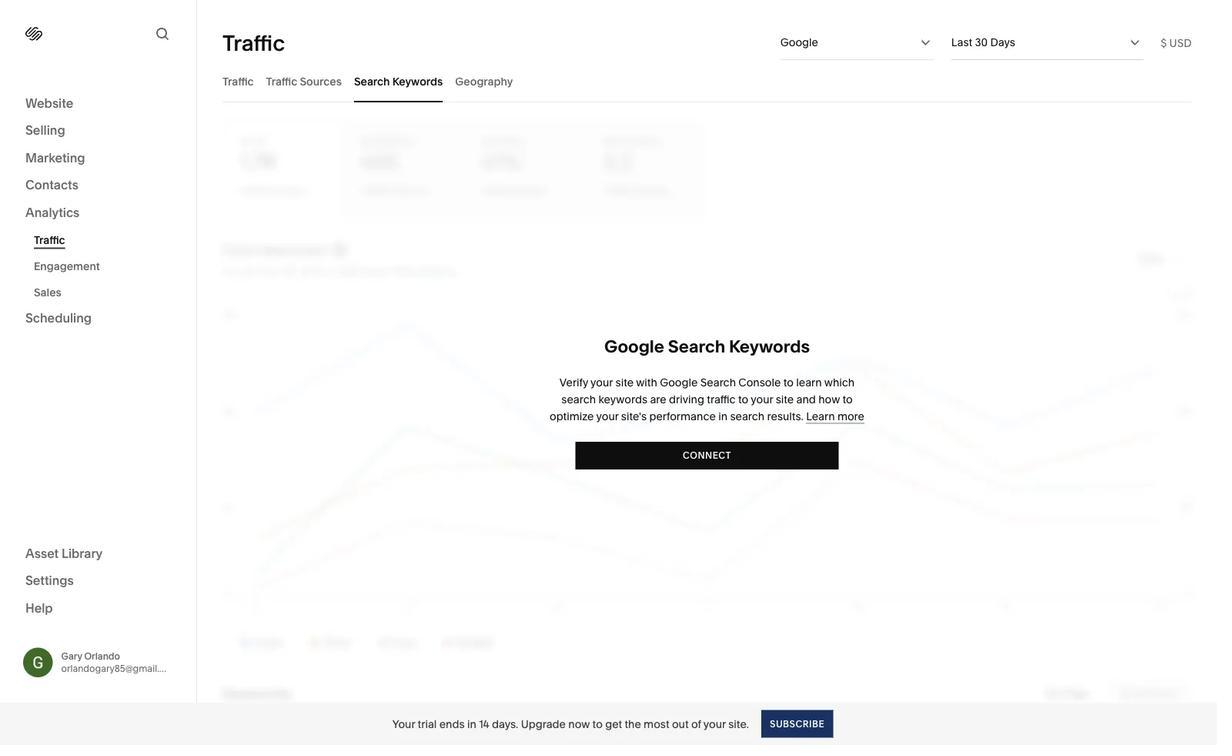 Task type: locate. For each thing, give the bounding box(es) containing it.
your right of
[[704, 718, 726, 731]]

search right sources
[[354, 75, 390, 88]]

0 vertical spatial google
[[781, 36, 819, 49]]

site
[[616, 376, 634, 389], [776, 393, 794, 406]]

learn
[[807, 410, 835, 423]]

search down verify
[[562, 393, 596, 406]]

last 30 days
[[952, 36, 1016, 49]]

in
[[719, 410, 728, 423], [467, 718, 477, 731]]

your down keywords on the bottom
[[597, 410, 619, 423]]

site.
[[729, 718, 749, 731]]

engagement
[[34, 260, 100, 273]]

in down "traffic"
[[719, 410, 728, 423]]

1 horizontal spatial site
[[776, 393, 794, 406]]

traffic
[[223, 30, 285, 56], [223, 75, 254, 88], [266, 75, 297, 88], [34, 233, 65, 246]]

1 horizontal spatial keywords
[[729, 336, 810, 357]]

tab list containing traffic
[[223, 60, 1192, 102]]

marketing link
[[25, 149, 171, 168]]

and
[[797, 393, 816, 406]]

search up verify your site with google search console to learn which search keywords are driving traffic to your site and how to optimize your site's performance in search results.
[[668, 336, 726, 357]]

connect
[[683, 450, 732, 461]]

trial
[[418, 718, 437, 731]]

sales link
[[34, 279, 179, 305]]

traffic left traffic sources
[[223, 75, 254, 88]]

Google field
[[781, 25, 935, 59]]

site up results.
[[776, 393, 794, 406]]

0 vertical spatial keywords
[[393, 75, 443, 88]]

search down "traffic"
[[730, 410, 765, 423]]

keywords
[[393, 75, 443, 88], [729, 336, 810, 357]]

your
[[591, 376, 613, 389], [751, 393, 774, 406], [597, 410, 619, 423], [704, 718, 726, 731]]

site up keywords on the bottom
[[616, 376, 634, 389]]

marketing
[[25, 150, 85, 165]]

results.
[[768, 410, 804, 423]]

contacts
[[25, 178, 78, 193]]

1 vertical spatial in
[[467, 718, 477, 731]]

1 horizontal spatial in
[[719, 410, 728, 423]]

search
[[562, 393, 596, 406], [730, 410, 765, 423]]

asset library
[[25, 546, 103, 561]]

subscribe button
[[762, 711, 834, 738]]

learn more
[[807, 410, 865, 423]]

0 vertical spatial search
[[354, 75, 390, 88]]

1 vertical spatial google
[[605, 336, 665, 357]]

1 horizontal spatial search
[[730, 410, 765, 423]]

0 horizontal spatial site
[[616, 376, 634, 389]]

days.
[[492, 718, 519, 731]]

subscribe
[[770, 719, 825, 730]]

to up more
[[843, 393, 853, 406]]

0 vertical spatial search
[[562, 393, 596, 406]]

2 vertical spatial search
[[701, 376, 736, 389]]

keywords left geography button
[[393, 75, 443, 88]]

asset
[[25, 546, 59, 561]]

search inside button
[[354, 75, 390, 88]]

1 vertical spatial search
[[730, 410, 765, 423]]

are
[[650, 393, 667, 406]]

upgrade
[[521, 718, 566, 731]]

performance
[[650, 410, 716, 423]]

keywords
[[599, 393, 648, 406]]

in left "14"
[[467, 718, 477, 731]]

learn more link
[[807, 410, 865, 424]]

library
[[62, 546, 103, 561]]

search up "traffic"
[[701, 376, 736, 389]]

your down console
[[751, 393, 774, 406]]

days
[[991, 36, 1016, 49]]

learn
[[797, 376, 822, 389]]

google inside field
[[781, 36, 819, 49]]

last
[[952, 36, 973, 49]]

1 vertical spatial search
[[668, 336, 726, 357]]

to
[[784, 376, 794, 389], [739, 393, 749, 406], [843, 393, 853, 406], [593, 718, 603, 731]]

google
[[781, 36, 819, 49], [605, 336, 665, 357], [660, 376, 698, 389]]

1 vertical spatial site
[[776, 393, 794, 406]]

0 horizontal spatial search
[[562, 393, 596, 406]]

the
[[625, 718, 641, 731]]

0 vertical spatial site
[[616, 376, 634, 389]]

analytics link
[[25, 204, 171, 222]]

1 vertical spatial keywords
[[729, 336, 810, 357]]

your
[[393, 718, 415, 731]]

0 horizontal spatial keywords
[[393, 75, 443, 88]]

analytics
[[25, 205, 80, 220]]

orlando
[[84, 651, 120, 662]]

website link
[[25, 95, 171, 113]]

$ usd
[[1161, 36, 1192, 49]]

help
[[25, 601, 53, 616]]

asset library link
[[25, 545, 171, 563]]

to left learn on the bottom right of page
[[784, 376, 794, 389]]

traffic sources button
[[266, 60, 342, 102]]

tab list
[[223, 60, 1192, 102]]

traffic left sources
[[266, 75, 297, 88]]

2 vertical spatial google
[[660, 376, 698, 389]]

keywords up console
[[729, 336, 810, 357]]

0 vertical spatial in
[[719, 410, 728, 423]]

search
[[354, 75, 390, 88], [668, 336, 726, 357], [701, 376, 736, 389]]

last 30 days button
[[952, 25, 1144, 59]]

$
[[1161, 36, 1167, 49]]



Task type: vqa. For each thing, say whether or not it's contained in the screenshot.
you
no



Task type: describe. For each thing, give the bounding box(es) containing it.
settings
[[25, 573, 74, 588]]

search inside verify your site with google search console to learn which search keywords are driving traffic to your site and how to optimize your site's performance in search results.
[[701, 376, 736, 389]]

of
[[692, 718, 701, 731]]

geography button
[[455, 60, 513, 102]]

traffic
[[707, 393, 736, 406]]

optimize
[[550, 410, 594, 423]]

traffic button
[[223, 60, 254, 102]]

google inside verify your site with google search console to learn which search keywords are driving traffic to your site and how to optimize your site's performance in search results.
[[660, 376, 698, 389]]

google for google
[[781, 36, 819, 49]]

get
[[606, 718, 622, 731]]

driving
[[669, 393, 705, 406]]

30
[[976, 36, 988, 49]]

traffic inside button
[[266, 75, 297, 88]]

google for google search keywords
[[605, 336, 665, 357]]

with
[[636, 376, 658, 389]]

traffic down the analytics
[[34, 233, 65, 246]]

sales
[[34, 286, 61, 299]]

ends
[[440, 718, 465, 731]]

engagement link
[[34, 253, 179, 279]]

how
[[819, 393, 840, 406]]

to left get
[[593, 718, 603, 731]]

verify your site with google search console to learn which search keywords are driving traffic to your site and how to optimize your site's performance in search results.
[[550, 376, 855, 423]]

traffic link
[[34, 227, 179, 253]]

connect button
[[576, 442, 839, 470]]

console
[[739, 376, 781, 389]]

selling
[[25, 123, 65, 138]]

in inside verify your site with google search console to learn which search keywords are driving traffic to your site and how to optimize your site's performance in search results.
[[719, 410, 728, 423]]

0 horizontal spatial in
[[467, 718, 477, 731]]

your trial ends in 14 days. upgrade now to get the most out of your site.
[[393, 718, 749, 731]]

which
[[825, 376, 855, 389]]

traffic up traffic button
[[223, 30, 285, 56]]

14
[[479, 718, 490, 731]]

out
[[672, 718, 689, 731]]

website
[[25, 96, 73, 111]]

search keywords button
[[354, 60, 443, 102]]

help link
[[25, 600, 53, 617]]

keywords inside button
[[393, 75, 443, 88]]

sources
[[300, 75, 342, 88]]

more
[[838, 410, 865, 423]]

scheduling
[[25, 311, 92, 326]]

usd
[[1170, 36, 1192, 49]]

verify
[[560, 376, 588, 389]]

scheduling link
[[25, 310, 171, 328]]

now
[[569, 718, 590, 731]]

google search keywords
[[605, 336, 810, 357]]

contacts link
[[25, 177, 171, 195]]

orlandogary85@gmail.com
[[61, 663, 179, 675]]

settings link
[[25, 573, 171, 591]]

search keywords
[[354, 75, 443, 88]]

traffic sources
[[266, 75, 342, 88]]

geography
[[455, 75, 513, 88]]

site's
[[621, 410, 647, 423]]

selling link
[[25, 122, 171, 140]]

gary orlando orlandogary85@gmail.com
[[61, 651, 179, 675]]

most
[[644, 718, 670, 731]]

gary
[[61, 651, 82, 662]]

to right "traffic"
[[739, 393, 749, 406]]

your up keywords on the bottom
[[591, 376, 613, 389]]



